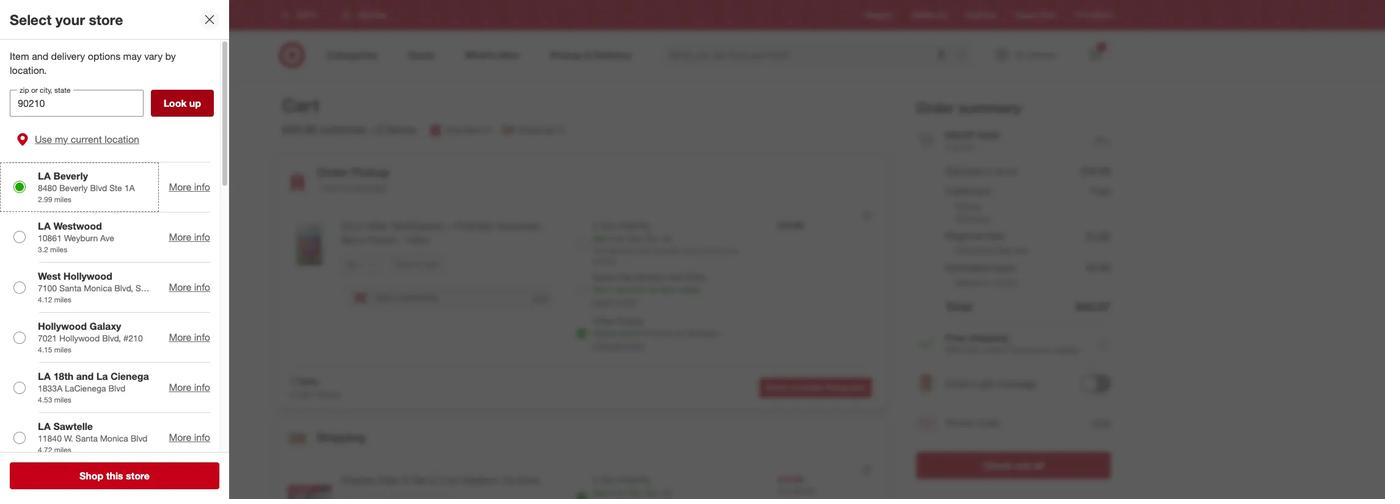 Task type: vqa. For each thing, say whether or not it's contained in the screenshot.
Free corresponding to Free
yes



Task type: locate. For each thing, give the bounding box(es) containing it.
1 vertical spatial estimated
[[945, 262, 989, 274]]

25 inside 2-day shipping get it by sat, nov 25
[[662, 488, 672, 498]]

nov for 2-day shipping get it by sat, nov 25 this delivery date includes extra time for the holiday.
[[645, 233, 660, 244]]

- right gummies
[[542, 220, 545, 232]]

la sawtelle 11840 w. santa monica blvd 4.72 miles
[[38, 421, 148, 455]]

0 vertical spatial nov
[[645, 233, 660, 244]]

la for la westwood
[[38, 220, 51, 232]]

2 info from the top
[[194, 231, 210, 243]]

santa inside la sawtelle 11840 w. santa monica blvd 4.72 miles
[[76, 433, 98, 444]]

0 vertical spatial items
[[386, 122, 416, 136]]

1 vertical spatial free
[[945, 332, 966, 344]]

list
[[428, 123, 564, 138]]

west hollywood 7100 santa monica blvd, ste 201
[[38, 270, 151, 305]]

1 sat, from the top
[[627, 233, 642, 244]]

free inside free shipping with $35 orders* (exclusions apply)
[[945, 332, 966, 344]]

s-
[[402, 474, 412, 486]]

store for select your store
[[89, 11, 123, 28]]

store right your
[[89, 11, 123, 28]]

11840
[[38, 433, 62, 444]]

order inside 1 item order pickup
[[290, 389, 312, 400]]

order inside order pickup ready within 6 hours at glendale change store
[[593, 316, 614, 326]]

miles down w.
[[54, 446, 71, 455]]

la for la 18th and la cienega
[[38, 370, 51, 383]]

3 more info from the top
[[169, 281, 210, 293]]

(1) for shipping (1)
[[555, 125, 564, 135]]

by
[[165, 50, 176, 62], [616, 233, 625, 244], [616, 488, 625, 498]]

6 more info link from the top
[[169, 432, 210, 444]]

santa inside west hollywood 7100 santa monica blvd, ste 201
[[59, 283, 81, 293]]

2 day from the top
[[601, 474, 614, 484]]

for left later
[[414, 260, 422, 269]]

2 nov from the top
[[645, 488, 660, 498]]

hollywood
[[63, 270, 112, 282], [38, 320, 87, 332], [59, 333, 100, 343]]

1 day from the top
[[601, 220, 614, 230]]

18th
[[53, 370, 73, 383]]

cart item ready to fulfill group containing olly kids' multivitamin + probiotic gummies - berry punch - 100ct
[[275, 205, 886, 367]]

blvd up shop this store button
[[131, 433, 148, 444]]

4.53
[[38, 395, 52, 405]]

glendale inside order pickup ready within 6 hours at glendale change store
[[685, 328, 719, 339]]

$38.88 for $38.88
[[1081, 165, 1110, 177]]

probiotic
[[455, 220, 494, 232]]

miles right 4.12
[[54, 295, 71, 304]]

1833a
[[38, 383, 62, 394]]

more info for cienega
[[169, 381, 210, 394]]

it for 2-day shipping get it by sat, nov 25
[[609, 488, 613, 498]]

2 vertical spatial shipping
[[617, 474, 649, 484]]

a inside group
[[393, 292, 398, 302]]

1 (1) from the left
[[482, 125, 491, 135]]

free up 'with'
[[945, 332, 966, 344]]

store inside button
[[126, 470, 150, 482]]

bag
[[996, 245, 1011, 256]]

2 get from the top
[[593, 284, 606, 295]]

1 horizontal spatial shipping
[[518, 125, 552, 135]]

and inside the la 18th and la cienega 1833a lacienega blvd 4.53 miles
[[76, 370, 94, 383]]

item inside 1 item order pickup
[[298, 375, 318, 387]]

sawtelle
[[53, 421, 93, 433]]

1 it from the top
[[609, 233, 613, 244]]

blvd down cienega on the left
[[108, 383, 125, 394]]

at up olly at the top left
[[343, 183, 350, 193]]

4 more from the top
[[169, 331, 191, 343]]

1 vertical spatial blvd,
[[102, 333, 121, 343]]

pickup
[[352, 165, 389, 179], [955, 201, 981, 211], [617, 316, 643, 326], [825, 383, 849, 392], [314, 389, 340, 400]]

1 more from the top
[[169, 181, 191, 193]]

0 vertical spatial 2
[[1100, 43, 1103, 51]]

estimated up based
[[945, 262, 989, 274]]

for left the
[[716, 246, 725, 255]]

1 horizontal spatial items
[[953, 142, 973, 152]]

more info link for monica
[[169, 281, 210, 293]]

1 horizontal spatial $43.87
[[1076, 299, 1110, 314]]

0 horizontal spatial -
[[398, 234, 402, 246]]

miles inside la westwood 10861 weyburn ave 3.2 miles
[[50, 245, 67, 254]]

nov inside 2-day shipping get it by sat, nov 25 this delivery date includes extra time for the holiday.
[[645, 233, 660, 244]]

olly kids' multivitamin + probiotic gummies - berry punch - 100ct link
[[341, 219, 556, 247]]

and
[[32, 50, 48, 62], [76, 370, 94, 383]]

25 inside 2-day shipping get it by sat, nov 25 this delivery date includes extra time for the holiday.
[[662, 233, 672, 244]]

miles down 10861
[[50, 245, 67, 254]]

glendale inside glendale dropdown button
[[357, 10, 387, 20]]

estimated for estimated taxes
[[945, 262, 989, 274]]

20pk
[[378, 474, 399, 486]]

more for monica
[[169, 281, 191, 293]]

store for shop this store
[[126, 470, 150, 482]]

0 vertical spatial blvd,
[[114, 283, 133, 293]]

1 2- from the top
[[593, 220, 601, 230]]

more info for monica
[[169, 281, 210, 293]]

0 horizontal spatial 2
[[376, 122, 383, 136]]

and inside item and delivery options may vary by location.
[[32, 50, 48, 62]]

1 nov from the top
[[645, 233, 660, 244]]

day for 2-day shipping get it by sat, nov 25 this delivery date includes extra time for the holiday.
[[601, 220, 614, 230]]

as down delivery
[[648, 284, 657, 295]]

2 horizontal spatial item
[[851, 383, 866, 392]]

0 horizontal spatial as
[[616, 284, 625, 295]]

0.7mm
[[430, 474, 460, 486]]

more info link for santa
[[169, 432, 210, 444]]

it inside 2-day shipping get it by sat, nov 25 this delivery date includes extra time for the holiday.
[[609, 233, 613, 244]]

la inside la beverly 8480 beverly blvd ste 1a 2.99 miles
[[38, 170, 51, 182]]

more info for blvd
[[169, 181, 210, 193]]

0 horizontal spatial (1)
[[482, 125, 491, 135]]

0 horizontal spatial blvd
[[90, 182, 107, 193]]

summary
[[958, 99, 1021, 116]]

1 horizontal spatial as
[[648, 284, 657, 295]]

check inside button
[[983, 460, 1012, 472]]

day inside 2-day shipping get it by sat, nov 25
[[601, 474, 614, 484]]

1 more info from the top
[[169, 181, 210, 193]]

miles right 4.15 at the bottom of the page
[[54, 345, 71, 354]]

beverly up '8480'
[[53, 170, 88, 182]]

1 more info link from the top
[[169, 181, 210, 193]]

items right subtotal on the left top of the page
[[386, 122, 416, 136]]

la up 10861
[[38, 220, 51, 232]]

target
[[1015, 11, 1035, 20]]

Store pickup radio
[[575, 328, 588, 340]]

shipping
[[617, 220, 649, 230], [968, 332, 1008, 344], [617, 474, 649, 484]]

1 vertical spatial -
[[398, 234, 402, 246]]

4.12 miles
[[38, 295, 71, 304]]

hollywood galaxy 7021 hollywood blvd, #210 4.15 miles
[[38, 320, 143, 354]]

extra
[[682, 246, 698, 255]]

5 more info from the top
[[169, 381, 210, 394]]

la up 11840 at the bottom
[[38, 421, 51, 433]]

3 it from the top
[[609, 488, 613, 498]]

0 vertical spatial beverly
[[53, 170, 88, 182]]

1 vertical spatial out
[[1015, 460, 1030, 472]]

it for 2-day shipping get it by sat, nov 25 this delivery date includes extra time for the holiday.
[[609, 233, 613, 244]]

2- inside 2-day shipping get it by sat, nov 25
[[593, 474, 601, 484]]

estimated for estimated bag fee
[[955, 245, 994, 256]]

within
[[619, 328, 642, 339]]

0 horizontal spatial out
[[789, 383, 801, 392]]

1 horizontal spatial at
[[675, 328, 682, 339]]

monica
[[84, 283, 112, 293], [100, 433, 128, 444]]

2 vertical spatial 2
[[945, 142, 950, 152]]

0 vertical spatial it
[[609, 233, 613, 244]]

get inside same day delivery with shipt get it as soon as 5pm today learn more
[[593, 284, 606, 295]]

blvd left ste
[[90, 182, 107, 193]]

$19.99 reg $39.99
[[778, 474, 815, 495]]

2 25 from the top
[[662, 488, 672, 498]]

0 vertical spatial delivery
[[51, 50, 85, 62]]

blvd, left ste
[[114, 283, 133, 293]]

la up 1833a
[[38, 370, 51, 383]]

25 for 2-day shipping get it by sat, nov 25 this delivery date includes extra time for the holiday.
[[662, 233, 672, 244]]

la westwood 10861 weyburn ave 3.2 miles
[[38, 220, 114, 254]]

3 info from the top
[[194, 281, 210, 293]]

hollywood inside west hollywood 7100 santa monica blvd, ste 201
[[63, 270, 112, 282]]

more info link for cienega
[[169, 381, 210, 394]]

5 info from the top
[[194, 381, 210, 394]]

more info for ave
[[169, 231, 210, 243]]

3.2
[[38, 245, 48, 254]]

$35
[[965, 345, 979, 355]]

based on 91201
[[955, 277, 1018, 288]]

date
[[636, 246, 650, 255]]

get inside 2-day shipping get it by sat, nov 25 this delivery date includes extra time for the holiday.
[[593, 233, 606, 244]]

0 horizontal spatial $38.88
[[282, 122, 317, 136]]

3 more from the top
[[169, 281, 191, 293]]

1 vertical spatial blvd
[[108, 383, 125, 394]]

beverly right '8480'
[[59, 182, 88, 193]]

pickup inside order pickup ready within 6 hours at glendale change store
[[617, 316, 643, 326]]

check out order pickup item
[[765, 383, 866, 392]]

on
[[982, 277, 992, 288]]

2 up subtotal
[[945, 142, 950, 152]]

6 info from the top
[[194, 432, 210, 444]]

santa
[[59, 283, 81, 293], [76, 433, 98, 444]]

list containing glendale (1)
[[428, 123, 564, 138]]

change store button
[[593, 340, 644, 352]]

includes
[[652, 246, 680, 255]]

store right this
[[126, 470, 150, 482]]

info for santa
[[194, 432, 210, 444]]

1 vertical spatial beverly
[[59, 182, 88, 193]]

0 horizontal spatial and
[[32, 50, 48, 62]]

hollywood right west
[[63, 270, 112, 282]]

1 vertical spatial 2-
[[593, 474, 601, 484]]

7100
[[38, 283, 57, 293]]

4 more info link from the top
[[169, 331, 210, 343]]

find stores link
[[1076, 10, 1113, 21]]

$43.87 for $43.87 total 2 items
[[945, 129, 975, 141]]

1 vertical spatial a
[[972, 378, 977, 390]]

2 vertical spatial shipping
[[317, 430, 365, 444]]

estimated down the regional fees
[[955, 245, 994, 256]]

check for 1
[[765, 383, 787, 392]]

4 info from the top
[[194, 331, 210, 343]]

it
[[609, 233, 613, 244], [609, 284, 613, 295], [609, 488, 613, 498]]

1 vertical spatial for
[[414, 260, 422, 269]]

6 more info from the top
[[169, 432, 210, 444]]

day inside 2-day shipping get it by sat, nov 25 this delivery date includes extra time for the holiday.
[[601, 220, 614, 230]]

order pickup ready within 6 hours at glendale change store
[[593, 316, 719, 351]]

miles inside la sawtelle 11840 w. santa monica blvd 4.72 miles
[[54, 446, 71, 455]]

2 more info from the top
[[169, 231, 210, 243]]

info for ave
[[194, 231, 210, 243]]

olly kids' multivitamin + probiotic gummies - berry punch - 100ct
[[341, 220, 545, 246]]

items inside $43.87 total 2 items
[[953, 142, 973, 152]]

with
[[945, 345, 962, 355]]

2 2- from the top
[[593, 474, 601, 484]]

store inside order pickup ready within 6 hours at glendale change store
[[625, 340, 644, 351]]

pickup inside button
[[825, 383, 849, 392]]

pickup shipping
[[955, 201, 989, 223]]

shipping inside 2-day shipping get it by sat, nov 25 this delivery date includes extra time for the holiday.
[[617, 220, 649, 230]]

1 vertical spatial at
[[675, 328, 682, 339]]

4 more info from the top
[[169, 331, 210, 343]]

by inside 2-day shipping get it by sat, nov 25
[[616, 488, 625, 498]]

1 vertical spatial check
[[983, 460, 1012, 472]]

and up the lacienega on the left of page
[[76, 370, 94, 383]]

pickup inside 1 item order pickup
[[314, 389, 340, 400]]

sat, inside 2-day shipping get it by sat, nov 25
[[627, 488, 642, 498]]

1 horizontal spatial 1
[[317, 183, 322, 193]]

1 vertical spatial cart item ready to fulfill group
[[275, 459, 886, 499]]

blvd, down galaxy
[[102, 333, 121, 343]]

1 horizontal spatial check
[[983, 460, 1012, 472]]

fees
[[986, 229, 1005, 242]]

1 horizontal spatial -
[[542, 220, 545, 232]]

2 inside $43.87 total 2 items
[[945, 142, 950, 152]]

at right hours
[[675, 328, 682, 339]]

0 vertical spatial 25
[[662, 233, 672, 244]]

a left "gift"
[[972, 378, 977, 390]]

0 vertical spatial monica
[[84, 283, 112, 293]]

1 vertical spatial $43.87
[[1076, 299, 1110, 314]]

1 vertical spatial 2
[[376, 122, 383, 136]]

0 vertical spatial $43.87
[[945, 129, 975, 141]]

delivery left options
[[51, 50, 85, 62]]

0 vertical spatial add button
[[532, 292, 549, 303]]

1 vertical spatial shipping
[[968, 332, 1008, 344]]

store down within
[[625, 340, 644, 351]]

1 horizontal spatial store
[[126, 470, 150, 482]]

shipping for shipping (1)
[[518, 125, 552, 135]]

0 horizontal spatial check
[[765, 383, 787, 392]]

2 vertical spatial it
[[609, 488, 613, 498]]

0 vertical spatial 2-
[[593, 220, 601, 230]]

orders*
[[981, 345, 1009, 355]]

2 more from the top
[[169, 231, 191, 243]]

1 horizontal spatial add button
[[1091, 415, 1110, 431]]

get inside 2-day shipping get it by sat, nov 25
[[593, 488, 606, 498]]

redcard link
[[966, 10, 996, 21]]

0 vertical spatial santa
[[59, 283, 81, 293]]

1 25 from the top
[[662, 233, 672, 244]]

la inside la westwood 10861 weyburn ave 3.2 miles
[[38, 220, 51, 232]]

order inside order pickup 1 item at glendale
[[317, 165, 348, 179]]

out for 1
[[789, 383, 801, 392]]

What can we help you find? suggestions appear below search field
[[661, 42, 959, 68]]

None radio
[[13, 181, 26, 193], [575, 237, 588, 249], [575, 285, 588, 297], [13, 332, 26, 344], [13, 382, 26, 394], [13, 432, 26, 444], [13, 181, 26, 193], [575, 237, 588, 249], [575, 285, 588, 297], [13, 332, 26, 344], [13, 382, 26, 394], [13, 432, 26, 444]]

info for cienega
[[194, 381, 210, 394]]

la inside the la 18th and la cienega 1833a lacienega blvd 4.53 miles
[[38, 370, 51, 383]]

(2
[[985, 166, 992, 177]]

1a
[[124, 182, 135, 193]]

1 vertical spatial by
[[616, 233, 625, 244]]

out inside button
[[1015, 460, 1030, 472]]

2 more info link from the top
[[169, 231, 210, 243]]

shipping inside free shipping with $35 orders* (exclusions apply)
[[968, 332, 1008, 344]]

0 vertical spatial blvd
[[90, 182, 107, 193]]

0 horizontal spatial 1
[[290, 375, 295, 387]]

this
[[593, 246, 606, 255]]

2 vertical spatial store
[[126, 470, 150, 482]]

items up subtotal
[[953, 142, 973, 152]]

more info for blvd,
[[169, 331, 210, 343]]

monica up shop this store
[[100, 433, 128, 444]]

for inside 2-day shipping get it by sat, nov 25 this delivery date includes extra time for the holiday.
[[716, 246, 725, 255]]

2 horizontal spatial 2
[[1100, 43, 1103, 51]]

1 vertical spatial shipping
[[955, 213, 989, 223]]

0 horizontal spatial at
[[343, 183, 350, 193]]

1
[[317, 183, 322, 193], [290, 375, 295, 387]]

0 vertical spatial shipping
[[518, 125, 552, 135]]

$18.89
[[778, 220, 803, 230]]

message
[[997, 378, 1036, 390]]

add a substitute
[[375, 292, 438, 302]]

weyburn
[[64, 233, 98, 243]]

1 horizontal spatial 2
[[945, 142, 950, 152]]

order
[[916, 99, 954, 116], [317, 165, 348, 179], [593, 316, 614, 326], [803, 383, 823, 392], [290, 389, 312, 400]]

0 horizontal spatial store
[[89, 11, 123, 28]]

None radio
[[13, 231, 26, 243], [13, 281, 26, 294], [575, 491, 588, 499], [13, 231, 26, 243], [13, 281, 26, 294], [575, 491, 588, 499]]

2 vertical spatial by
[[616, 488, 625, 498]]

free shipping with $35 orders* (exclusions apply)
[[945, 332, 1079, 355]]

- left 100ct
[[398, 234, 402, 246]]

2 it from the top
[[609, 284, 613, 295]]

promo code
[[945, 417, 999, 429]]

w.
[[64, 433, 73, 444]]

nov inside 2-day shipping get it by sat, nov 25
[[645, 488, 660, 498]]

check inside button
[[765, 383, 787, 392]]

by inside 2-day shipping get it by sat, nov 25 this delivery date includes extra time for the holiday.
[[616, 233, 625, 244]]

4 la from the top
[[38, 421, 51, 433]]

1 vertical spatial get
[[593, 284, 606, 295]]

$43.87 down $3.99
[[1076, 299, 1110, 314]]

2 for 2 items
[[376, 122, 383, 136]]

day
[[617, 272, 632, 282]]

1 vertical spatial items
[[953, 142, 973, 152]]

None text field
[[10, 90, 143, 116]]

2 (1) from the left
[[555, 125, 564, 135]]

sharpie
[[341, 474, 375, 486]]

it inside 2-day shipping get it by sat, nov 25
[[609, 488, 613, 498]]

1 horizontal spatial for
[[716, 246, 725, 255]]

1 horizontal spatial free
[[1091, 185, 1110, 197]]

3 get from the top
[[593, 488, 606, 498]]

1 get from the top
[[593, 233, 606, 244]]

code
[[977, 417, 999, 429]]

0 vertical spatial $38.88
[[282, 122, 317, 136]]

5 more from the top
[[169, 381, 191, 394]]

sat, inside 2-day shipping get it by sat, nov 25 this delivery date includes extra time for the holiday.
[[627, 233, 642, 244]]

0 vertical spatial for
[[716, 246, 725, 255]]

item
[[324, 183, 341, 193], [298, 375, 318, 387], [851, 383, 866, 392]]

0 vertical spatial free
[[1091, 185, 1110, 197]]

0 vertical spatial get
[[593, 233, 606, 244]]

miles down 1833a
[[54, 395, 71, 405]]

2 sat, from the top
[[627, 488, 642, 498]]

sharpie 20pk s-gel 0.7mm medium tip pens image
[[285, 473, 334, 499]]

2-
[[593, 220, 601, 230], [593, 474, 601, 484]]

0 vertical spatial cart item ready to fulfill group
[[275, 205, 886, 367]]

1 vertical spatial 1
[[290, 375, 295, 387]]

la up '8480'
[[38, 170, 51, 182]]

2 vertical spatial blvd
[[131, 433, 148, 444]]

91201
[[994, 277, 1018, 288]]

0 vertical spatial check
[[765, 383, 787, 392]]

1 cart item ready to fulfill group from the top
[[275, 205, 886, 367]]

shipping for shipping
[[317, 430, 365, 444]]

0 vertical spatial estimated
[[955, 245, 994, 256]]

$43.87 total 2 items
[[945, 129, 999, 152]]

1 vertical spatial sat,
[[627, 488, 642, 498]]

0 horizontal spatial for
[[414, 260, 422, 269]]

3 more info link from the top
[[169, 281, 210, 293]]

shipping inside 2-day shipping get it by sat, nov 25
[[617, 474, 649, 484]]

cart item ready to fulfill group
[[275, 205, 886, 367], [275, 459, 886, 499]]

1 horizontal spatial item
[[324, 183, 341, 193]]

1 vertical spatial it
[[609, 284, 613, 295]]

hollywood down galaxy
[[59, 333, 100, 343]]

2- inside 2-day shipping get it by sat, nov 25 this delivery date includes extra time for the holiday.
[[593, 220, 601, 230]]

none text field inside select your store dialog
[[10, 90, 143, 116]]

5 more info link from the top
[[169, 381, 210, 394]]

(1) for glendale (1)
[[482, 125, 491, 135]]

hollywood up 7021
[[38, 320, 87, 332]]

5pm
[[660, 284, 677, 295]]

1 vertical spatial and
[[76, 370, 94, 383]]

0 horizontal spatial $43.87
[[945, 129, 975, 141]]

monica up galaxy
[[84, 283, 112, 293]]

sat, for 2-day shipping get it by sat, nov 25
[[627, 488, 642, 498]]

info for monica
[[194, 281, 210, 293]]

1 vertical spatial 25
[[662, 488, 672, 498]]

3 la from the top
[[38, 370, 51, 383]]

more info for santa
[[169, 432, 210, 444]]

items)
[[994, 166, 1018, 177]]

2 horizontal spatial shipping
[[955, 213, 989, 223]]

$43.87
[[945, 129, 975, 141], [1076, 299, 1110, 314]]

0 horizontal spatial shipping
[[317, 430, 365, 444]]

1 vertical spatial monica
[[100, 433, 128, 444]]

0 horizontal spatial delivery
[[51, 50, 85, 62]]

7021
[[38, 333, 57, 343]]

0 horizontal spatial add
[[375, 292, 391, 302]]

estimated bag fee
[[955, 245, 1028, 256]]

as down "day"
[[616, 284, 625, 295]]

cart
[[282, 94, 319, 116]]

tip
[[501, 474, 515, 486]]

santa down sawtelle
[[76, 433, 98, 444]]

a left the substitute
[[393, 292, 398, 302]]

santa up 4.12 miles at the left bottom
[[59, 283, 81, 293]]

glendale (1)
[[446, 125, 491, 135]]

2 vertical spatial hollywood
[[59, 333, 100, 343]]

order for order summary
[[916, 99, 954, 116]]

1 vertical spatial $38.88
[[1081, 165, 1110, 177]]

la inside la sawtelle 11840 w. santa monica blvd 4.72 miles
[[38, 421, 51, 433]]

1 horizontal spatial a
[[972, 378, 977, 390]]

0 vertical spatial day
[[601, 220, 614, 230]]

delivery up holiday.
[[608, 246, 634, 255]]

estimated
[[955, 245, 994, 256], [945, 262, 989, 274]]

and up location.
[[32, 50, 48, 62]]

order for order pickup 1 item at glendale
[[317, 165, 348, 179]]

2 la from the top
[[38, 220, 51, 232]]

0 vertical spatial hollywood
[[63, 270, 112, 282]]

$43.87 inside $43.87 total 2 items
[[945, 129, 975, 141]]

0 vertical spatial store
[[89, 11, 123, 28]]

2 cart item ready to fulfill group from the top
[[275, 459, 886, 499]]

out inside button
[[789, 383, 801, 392]]

item inside order pickup 1 item at glendale
[[324, 183, 341, 193]]

1 la from the top
[[38, 170, 51, 182]]

1 info from the top
[[194, 181, 210, 193]]

2 right subtotal on the left top of the page
[[376, 122, 383, 136]]

$43.87 left total
[[945, 129, 975, 141]]

total
[[945, 300, 972, 314]]

2 down stores
[[1100, 43, 1103, 51]]

miles right 2.99
[[54, 195, 71, 204]]

6 more from the top
[[169, 432, 191, 444]]

0 vertical spatial 1
[[317, 183, 322, 193]]

free up $1.00
[[1091, 185, 1110, 197]]

weekly ad link
[[912, 10, 947, 21]]



Task type: describe. For each thing, give the bounding box(es) containing it.
save for later button
[[390, 255, 444, 274]]

1 item order pickup
[[290, 375, 340, 400]]

miles inside the la 18th and la cienega 1833a lacienega blvd 4.53 miles
[[54, 395, 71, 405]]

change
[[593, 340, 622, 351]]

sat, for 2-day shipping get it by sat, nov 25 this delivery date includes extra time for the holiday.
[[627, 233, 642, 244]]

cienega
[[111, 370, 149, 383]]

order pickup 1 item at glendale
[[317, 165, 389, 193]]

2 as from the left
[[648, 284, 657, 295]]

punch
[[368, 234, 396, 246]]

ste
[[109, 182, 122, 193]]

ready
[[593, 328, 617, 339]]

at inside order pickup ready within 6 hours at glendale change store
[[675, 328, 682, 339]]

item and delivery options may vary by location.
[[10, 50, 176, 76]]

blvd inside la beverly 8480 beverly blvd ste 1a 2.99 miles
[[90, 182, 107, 193]]

select your store dialog
[[0, 0, 229, 499]]

2 link
[[1081, 42, 1108, 68]]

today
[[679, 284, 701, 295]]

time
[[700, 246, 714, 255]]

2 horizontal spatial add
[[1092, 417, 1110, 429]]

it inside same day delivery with shipt get it as soon as 5pm today learn more
[[609, 284, 613, 295]]

for inside the save for later 'button'
[[414, 260, 422, 269]]

monica inside la sawtelle 11840 w. santa monica blvd 4.72 miles
[[100, 433, 128, 444]]

2-day shipping get it by sat, nov 25 this delivery date includes extra time for the holiday.
[[593, 220, 738, 266]]

shop this store button
[[10, 462, 219, 489]]

select
[[10, 11, 52, 28]]

apply)
[[1056, 345, 1079, 355]]

total
[[977, 129, 999, 141]]

miles inside hollywood galaxy 7021 hollywood blvd, #210 4.15 miles
[[54, 345, 71, 354]]

check out order pickup item button
[[760, 378, 872, 397]]

get for 2-day shipping get it by sat, nov 25 this delivery date includes extra time for the holiday.
[[593, 233, 606, 244]]

1 horizontal spatial add
[[532, 292, 548, 303]]

$38.88 for $38.88 subtotal
[[282, 122, 317, 136]]

search button
[[950, 42, 980, 71]]

more for blvd,
[[169, 331, 191, 343]]

glendale inside order pickup 1 item at glendale
[[353, 183, 387, 193]]

blvd inside the la 18th and la cienega 1833a lacienega blvd 4.53 miles
[[108, 383, 125, 394]]

$1.00
[[1087, 229, 1110, 242]]

target circle link
[[1015, 10, 1056, 21]]

taxes
[[992, 262, 1016, 274]]

1 vertical spatial hollywood
[[38, 320, 87, 332]]

$43.87 for $43.87
[[1076, 299, 1110, 314]]

same day delivery with shipt get it as soon as 5pm today learn more
[[593, 272, 705, 307]]

estimated taxes
[[945, 262, 1016, 274]]

weekly
[[912, 11, 936, 20]]

check out all button
[[916, 452, 1110, 479]]

info for blvd
[[194, 181, 210, 193]]

more info link for blvd
[[169, 181, 210, 193]]

a for gift
[[972, 378, 977, 390]]

la for la sawtelle
[[38, 421, 51, 433]]

item inside button
[[851, 383, 866, 392]]

order inside check out order pickup item button
[[803, 383, 823, 392]]

lacienega
[[65, 383, 106, 394]]

use my current location
[[35, 133, 139, 145]]

find stores
[[1076, 11, 1113, 20]]

location
[[105, 133, 139, 145]]

save for later
[[396, 260, 439, 269]]

shipping (1)
[[518, 125, 564, 135]]

more for santa
[[169, 432, 191, 444]]

item
[[10, 50, 29, 62]]

1 inside 1 item order pickup
[[290, 375, 295, 387]]

with
[[667, 272, 683, 282]]

may
[[123, 50, 142, 62]]

westwood
[[53, 220, 102, 232]]

this
[[106, 470, 123, 482]]

nov for 2-day shipping get it by sat, nov 25
[[645, 488, 660, 498]]

pickup inside order pickup 1 item at glendale
[[352, 165, 389, 179]]

blvd, inside west hollywood 7100 santa monica blvd, ste 201
[[114, 283, 133, 293]]

more for cienega
[[169, 381, 191, 394]]

circle
[[1037, 11, 1056, 20]]

shipping for 2-day shipping get it by sat, nov 25 this delivery date includes extra time for the holiday.
[[617, 220, 649, 230]]

la 18th and la cienega 1833a lacienega blvd 4.53 miles
[[38, 370, 149, 405]]

vary
[[144, 50, 163, 62]]

cart item ready to fulfill group containing sharpie 20pk s-gel 0.7mm medium tip pens
[[275, 459, 886, 499]]

0 horizontal spatial items
[[386, 122, 416, 136]]

check for order summary
[[983, 460, 1012, 472]]

all
[[1033, 460, 1044, 472]]

more
[[617, 296, 636, 307]]

later
[[424, 260, 439, 269]]

registry link
[[865, 10, 893, 21]]

ave
[[100, 233, 114, 243]]

0 vertical spatial -
[[542, 220, 545, 232]]

by inside item and delivery options may vary by location.
[[165, 50, 176, 62]]

look
[[164, 97, 187, 109]]

6
[[644, 328, 649, 339]]

by for 2-day shipping get it by sat, nov 25
[[616, 488, 625, 498]]

shipt
[[685, 272, 705, 282]]

same
[[593, 272, 615, 282]]

ad
[[938, 11, 947, 20]]

1 as from the left
[[616, 284, 625, 295]]

sharpie 20pk s-gel 0.7mm medium tip pens
[[341, 474, 539, 486]]

shipping for 2-day shipping get it by sat, nov 25
[[617, 474, 649, 484]]

1 inside order pickup 1 item at glendale
[[317, 183, 322, 193]]

2 for 2
[[1100, 43, 1103, 51]]

my
[[55, 133, 68, 145]]

100ct
[[405, 234, 430, 246]]

more for blvd
[[169, 181, 191, 193]]

day for 2-day shipping get it by sat, nov 25
[[601, 474, 614, 484]]

free for free
[[1091, 185, 1110, 197]]

berry
[[341, 234, 365, 246]]

1 vertical spatial add button
[[1091, 415, 1110, 431]]

info for blvd,
[[194, 331, 210, 343]]

more info link for ave
[[169, 231, 210, 243]]

0 horizontal spatial add button
[[532, 292, 549, 303]]

multivitamin
[[392, 220, 444, 232]]

shop this store
[[79, 470, 150, 482]]

order for order pickup ready within 6 hours at glendale change store
[[593, 316, 614, 326]]

galaxy
[[90, 320, 121, 332]]

a for substitute
[[393, 292, 398, 302]]

+
[[447, 220, 453, 232]]

miles inside la beverly 8480 beverly blvd ste 1a 2.99 miles
[[54, 195, 71, 204]]

blvd inside la sawtelle 11840 w. santa monica blvd 4.72 miles
[[131, 433, 148, 444]]

free for free shipping with $35 orders* (exclusions apply)
[[945, 332, 966, 344]]

olly kids&#39; multivitamin + probiotic gummies - berry punch - 100ct image
[[285, 219, 334, 268]]

more info link for blvd,
[[169, 331, 210, 343]]

4.15
[[38, 345, 52, 354]]

delivery inside item and delivery options may vary by location.
[[51, 50, 85, 62]]

8480
[[38, 182, 57, 193]]

blvd, inside hollywood galaxy 7021 hollywood blvd, #210 4.15 miles
[[102, 333, 121, 343]]

gummies
[[497, 220, 539, 232]]

your
[[55, 11, 85, 28]]

gift
[[980, 378, 994, 390]]

up
[[189, 97, 201, 109]]

order summary
[[916, 99, 1021, 116]]

soon
[[627, 284, 646, 295]]

2.99
[[38, 195, 52, 204]]

4.72
[[38, 446, 52, 455]]

by for 2-day shipping get it by sat, nov 25 this delivery date includes extra time for the holiday.
[[616, 233, 625, 244]]

at inside order pickup 1 item at glendale
[[343, 183, 350, 193]]

2 items
[[376, 122, 416, 136]]

2-day shipping get it by sat, nov 25
[[593, 474, 672, 498]]

monica inside west hollywood 7100 santa monica blvd, ste 201
[[84, 283, 112, 293]]

get for 2-day shipping get it by sat, nov 25
[[593, 488, 606, 498]]

pickup inside pickup shipping
[[955, 201, 981, 211]]

promo
[[945, 417, 974, 429]]

current
[[71, 133, 102, 145]]

the
[[727, 246, 738, 255]]

medium
[[463, 474, 498, 486]]

more for ave
[[169, 231, 191, 243]]

delivery inside 2-day shipping get it by sat, nov 25 this delivery date includes extra time for the holiday.
[[608, 246, 634, 255]]

email a gift message
[[945, 378, 1036, 390]]

2- for 2-day shipping get it by sat, nov 25 this delivery date includes extra time for the holiday.
[[593, 220, 601, 230]]

out for order summary
[[1015, 460, 1030, 472]]

25 for 2-day shipping get it by sat, nov 25
[[662, 488, 672, 498]]

based
[[955, 277, 980, 288]]

learn
[[593, 296, 614, 307]]

la for la beverly
[[38, 170, 51, 182]]

2- for 2-day shipping get it by sat, nov 25
[[593, 474, 601, 484]]

fulfillment
[[945, 185, 990, 197]]



